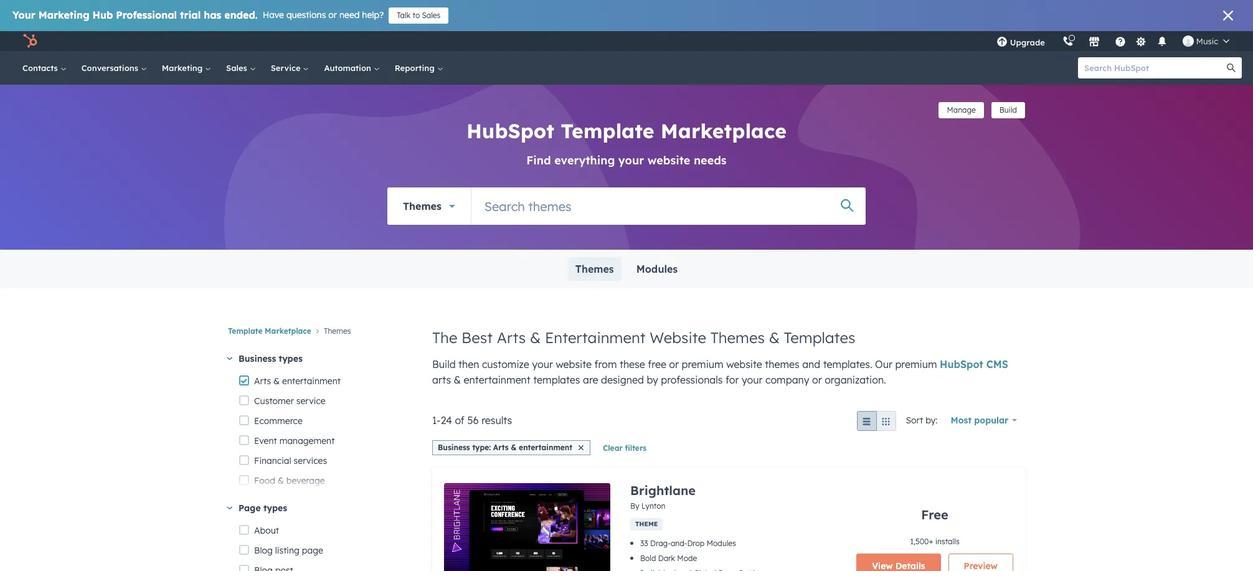 Task type: describe. For each thing, give the bounding box(es) containing it.
1 horizontal spatial marketplace
[[661, 118, 787, 143]]

1,500
[[910, 537, 929, 546]]

talk to sales
[[397, 11, 441, 20]]

business types group
[[239, 371, 412, 571]]

need
[[339, 9, 360, 21]]

professional
[[116, 9, 177, 21]]

sort by:
[[906, 415, 938, 426]]

company
[[765, 374, 809, 386]]

drop
[[687, 539, 705, 548]]

templates.
[[823, 358, 872, 371]]

clear
[[603, 443, 623, 453]]

& up the templates
[[530, 328, 541, 347]]

popular
[[974, 415, 1008, 426]]

customer service
[[254, 396, 326, 407]]

business types
[[239, 353, 303, 365]]

arts for business
[[493, 443, 509, 452]]

most popular
[[951, 415, 1008, 426]]

type:
[[472, 443, 491, 452]]

themes
[[765, 358, 800, 371]]

56
[[467, 414, 479, 427]]

the
[[432, 328, 457, 347]]

grid view image
[[881, 418, 891, 427]]

event management
[[254, 436, 335, 447]]

0 horizontal spatial template
[[228, 327, 262, 336]]

modules inside 33 drag-and-drop modules bold dark mode
[[707, 539, 736, 548]]

notifications image
[[1156, 37, 1168, 48]]

these
[[620, 358, 645, 371]]

0 horizontal spatial website
[[556, 358, 592, 371]]

event
[[254, 436, 277, 447]]

manage link
[[939, 102, 984, 118]]

1,500 + installs
[[910, 537, 960, 546]]

food
[[254, 475, 275, 487]]

2 horizontal spatial your
[[742, 374, 763, 386]]

settings link
[[1133, 35, 1149, 48]]

most
[[951, 415, 972, 426]]

installs
[[935, 537, 960, 546]]

1-24 of 56 results
[[432, 414, 512, 427]]

organization.
[[825, 374, 886, 386]]

music
[[1196, 36, 1218, 46]]

then
[[458, 358, 479, 371]]

arts & entertainment
[[254, 376, 341, 387]]

sales inside button
[[422, 11, 441, 20]]

needs
[[694, 153, 727, 168]]

build link
[[991, 102, 1025, 118]]

hubspot inside build then customize your website from these free or premium website themes and templates. our premium hubspot cms arts & entertainment templates are designed by professionals for your company or organization.
[[940, 358, 983, 371]]

website
[[650, 328, 706, 347]]

from
[[594, 358, 617, 371]]

to
[[413, 11, 420, 20]]

dark
[[658, 554, 675, 563]]

& inside build then customize your website from these free or premium website themes and templates. our premium hubspot cms arts & entertainment templates are designed by professionals for your company or organization.
[[454, 374, 461, 386]]

& up customer
[[273, 376, 280, 387]]

best
[[462, 328, 493, 347]]

designed
[[601, 374, 644, 386]]

calling icon image
[[1062, 36, 1074, 47]]

financial services
[[254, 455, 327, 467]]

2 premium from the left
[[895, 358, 937, 371]]

marketplace inside 'navigation'
[[265, 327, 311, 336]]

help?
[[362, 9, 384, 21]]

ended.
[[224, 9, 258, 21]]

the best arts & entertainment website themes & templates
[[432, 328, 855, 347]]

music button
[[1175, 31, 1237, 51]]

brightlane by lynton
[[630, 483, 696, 511]]

page types group
[[239, 521, 412, 571]]

33
[[640, 539, 648, 548]]

hubspot template marketplace link
[[466, 118, 787, 143]]

marketing inside 'link'
[[162, 63, 205, 73]]

Search themes search field
[[471, 187, 866, 225]]

upgrade image
[[996, 37, 1008, 48]]

templates
[[533, 374, 580, 386]]

sales link
[[219, 51, 263, 85]]

about
[[254, 525, 279, 536]]

types for page types
[[263, 503, 287, 514]]

questions
[[286, 9, 326, 21]]

themes inside 'navigation'
[[324, 327, 351, 336]]

types for business types
[[279, 353, 303, 365]]

reporting link
[[387, 51, 451, 85]]

free
[[921, 507, 948, 522]]

brightlane
[[630, 483, 696, 498]]

build for build
[[1000, 105, 1017, 115]]

hubspot template marketplace
[[466, 118, 787, 143]]

management
[[279, 436, 335, 447]]

by:
[[926, 415, 938, 426]]

modules link
[[629, 257, 685, 281]]

mode
[[677, 554, 697, 563]]

marketing link
[[154, 51, 219, 85]]

navigation containing template marketplace
[[228, 323, 412, 351]]

customize
[[482, 358, 529, 371]]

caret image for business
[[227, 357, 232, 360]]

contacts
[[22, 63, 60, 73]]

2 horizontal spatial website
[[726, 358, 762, 371]]

24
[[441, 414, 452, 427]]

contacts link
[[15, 51, 74, 85]]

templates
[[784, 328, 855, 347]]

help image
[[1115, 37, 1126, 48]]

theme
[[635, 520, 658, 528]]

and
[[802, 358, 820, 371]]

professionals
[[661, 374, 723, 386]]



Task type: locate. For each thing, give the bounding box(es) containing it.
1 horizontal spatial modules
[[707, 539, 736, 548]]

0 vertical spatial your
[[618, 153, 644, 168]]

build for build then customize your website from these free or premium website themes and templates. our premium hubspot cms arts & entertainment templates are designed by professionals for your company or organization.
[[432, 358, 456, 371]]

website left needs
[[648, 153, 690, 168]]

build up arts
[[432, 358, 456, 371]]

marketplace
[[661, 118, 787, 143], [265, 327, 311, 336]]

0 horizontal spatial build
[[432, 358, 456, 371]]

1 vertical spatial sales
[[226, 63, 250, 73]]

sales right to
[[422, 11, 441, 20]]

hubspot cms link
[[940, 358, 1008, 371]]

1 vertical spatial business
[[438, 443, 470, 452]]

by
[[647, 374, 658, 386]]

1 vertical spatial template
[[228, 327, 262, 336]]

clear filters button
[[603, 440, 647, 455]]

modules
[[636, 263, 678, 275], [707, 539, 736, 548]]

caret image inside the business types "dropdown button"
[[227, 357, 232, 360]]

manage
[[947, 105, 976, 115]]

close image
[[1223, 11, 1233, 21], [579, 445, 584, 450]]

1 vertical spatial or
[[669, 358, 679, 371]]

+
[[929, 537, 933, 546]]

customer
[[254, 396, 294, 407]]

menu item
[[1054, 31, 1056, 51]]

hubspot link
[[15, 34, 47, 49]]

talk to sales button
[[389, 7, 449, 24]]

& right arts
[[454, 374, 461, 386]]

1 horizontal spatial business
[[438, 443, 470, 452]]

caret image for page
[[227, 507, 232, 510]]

marketing left the hub
[[38, 9, 89, 21]]

marketplace up business types
[[265, 327, 311, 336]]

help button
[[1110, 31, 1131, 51]]

navigation
[[228, 323, 412, 351]]

hubspot image
[[22, 34, 37, 49]]

food & beverage
[[254, 475, 325, 487]]

1 horizontal spatial website
[[648, 153, 690, 168]]

1 vertical spatial build
[[432, 358, 456, 371]]

hub
[[92, 9, 113, 21]]

business inside "dropdown button"
[[239, 353, 276, 365]]

0 vertical spatial hubspot
[[466, 118, 554, 143]]

everything
[[554, 153, 615, 168]]

1 horizontal spatial template
[[561, 118, 654, 143]]

premium up professionals
[[682, 358, 724, 371]]

template
[[561, 118, 654, 143], [228, 327, 262, 336]]

your down hubspot template marketplace in the top of the page
[[618, 153, 644, 168]]

themes button
[[387, 187, 471, 225]]

blog
[[254, 545, 273, 556]]

settings image
[[1136, 36, 1147, 48]]

0 horizontal spatial close image
[[579, 445, 584, 450]]

page types button
[[227, 501, 412, 516]]

trial
[[180, 9, 201, 21]]

1 horizontal spatial your
[[618, 153, 644, 168]]

types up the arts & entertainment
[[279, 353, 303, 365]]

or left need
[[328, 9, 337, 21]]

2 caret image from the top
[[227, 507, 232, 510]]

2 vertical spatial or
[[812, 374, 822, 386]]

arts up customer
[[254, 376, 271, 387]]

0 horizontal spatial marketing
[[38, 9, 89, 21]]

caret image left business types
[[227, 357, 232, 360]]

your up the templates
[[532, 358, 553, 371]]

close image left clear
[[579, 445, 584, 450]]

1 vertical spatial close image
[[579, 445, 584, 450]]

1 horizontal spatial hubspot
[[940, 358, 983, 371]]

sales
[[422, 11, 441, 20], [226, 63, 250, 73]]

sales left service
[[226, 63, 250, 73]]

0 horizontal spatial sales
[[226, 63, 250, 73]]

0 horizontal spatial hubspot
[[466, 118, 554, 143]]

0 vertical spatial types
[[279, 353, 303, 365]]

0 vertical spatial marketing
[[38, 9, 89, 21]]

& right food
[[278, 475, 284, 487]]

1 vertical spatial types
[[263, 503, 287, 514]]

1 horizontal spatial close image
[[1223, 11, 1233, 21]]

& up themes
[[769, 328, 780, 347]]

business for business types
[[239, 353, 276, 365]]

0 vertical spatial sales
[[422, 11, 441, 20]]

clear filters
[[603, 443, 647, 453]]

or down 'and'
[[812, 374, 822, 386]]

ecommerce
[[254, 416, 303, 427]]

are
[[583, 374, 598, 386]]

of
[[455, 414, 465, 427]]

reporting
[[395, 63, 437, 73]]

Search HubSpot search field
[[1078, 57, 1231, 78]]

build
[[1000, 105, 1017, 115], [432, 358, 456, 371]]

search button
[[1221, 57, 1242, 78]]

arts up 'customize'
[[497, 328, 526, 347]]

1 vertical spatial marketplace
[[265, 327, 311, 336]]

menu
[[988, 31, 1238, 51]]

hubspot left cms
[[940, 358, 983, 371]]

1 vertical spatial hubspot
[[940, 358, 983, 371]]

search image
[[1227, 64, 1236, 72]]

by
[[630, 501, 639, 511]]

your
[[618, 153, 644, 168], [532, 358, 553, 371], [742, 374, 763, 386]]

0 horizontal spatial or
[[328, 9, 337, 21]]

1 horizontal spatial sales
[[422, 11, 441, 20]]

blog listing page
[[254, 545, 323, 556]]

1 horizontal spatial or
[[669, 358, 679, 371]]

results
[[482, 414, 512, 427]]

your
[[12, 9, 35, 21]]

caret image left page
[[227, 507, 232, 510]]

calling icon button
[[1057, 33, 1079, 49]]

build inside build then customize your website from these free or premium website themes and templates. our premium hubspot cms arts & entertainment templates are designed by professionals for your company or organization.
[[432, 358, 456, 371]]

website up for
[[726, 358, 762, 371]]

website up the are
[[556, 358, 592, 371]]

marketplace up needs
[[661, 118, 787, 143]]

automation
[[324, 63, 374, 73]]

0 vertical spatial modules
[[636, 263, 678, 275]]

entertainment
[[464, 374, 531, 386], [282, 376, 341, 387], [519, 443, 572, 452]]

or
[[328, 9, 337, 21], [669, 358, 679, 371], [812, 374, 822, 386]]

find
[[526, 153, 551, 168]]

group
[[857, 411, 906, 431]]

conversations link
[[74, 51, 154, 85]]

automation link
[[317, 51, 387, 85]]

menu containing music
[[988, 31, 1238, 51]]

service link
[[263, 51, 317, 85]]

template up business types
[[228, 327, 262, 336]]

0 horizontal spatial premium
[[682, 358, 724, 371]]

have
[[263, 9, 284, 21]]

page
[[239, 503, 261, 514]]

greg robinson image
[[1183, 36, 1194, 47]]

template up find everything your website needs
[[561, 118, 654, 143]]

sort
[[906, 415, 923, 426]]

has
[[204, 9, 221, 21]]

arts for the
[[497, 328, 526, 347]]

1-
[[432, 414, 441, 427]]

list view image
[[862, 418, 872, 427]]

listing
[[275, 545, 299, 556]]

build right 'manage'
[[1000, 105, 1017, 115]]

marketing down trial
[[162, 63, 205, 73]]

0 vertical spatial marketplace
[[661, 118, 787, 143]]

entertainment inside build then customize your website from these free or premium website themes and templates. our premium hubspot cms arts & entertainment templates are designed by professionals for your company or organization.
[[464, 374, 531, 386]]

marketplaces image
[[1089, 37, 1100, 48]]

arts right the type:
[[493, 443, 509, 452]]

premium right our
[[895, 358, 937, 371]]

free
[[648, 358, 666, 371]]

types up 'about'
[[263, 503, 287, 514]]

0 vertical spatial or
[[328, 9, 337, 21]]

0 horizontal spatial your
[[532, 358, 553, 371]]

business left the type:
[[438, 443, 470, 452]]

1 vertical spatial arts
[[254, 376, 271, 387]]

1 horizontal spatial marketing
[[162, 63, 205, 73]]

1 vertical spatial caret image
[[227, 507, 232, 510]]

1 premium from the left
[[682, 358, 724, 371]]

find everything your website needs
[[526, 153, 727, 168]]

0 horizontal spatial modules
[[636, 263, 678, 275]]

1 vertical spatial modules
[[707, 539, 736, 548]]

entertainment inside business types group
[[282, 376, 341, 387]]

build inside build link
[[1000, 105, 1017, 115]]

services
[[294, 455, 327, 467]]

arts
[[432, 374, 451, 386]]

& down results
[[511, 443, 517, 452]]

arts
[[497, 328, 526, 347], [254, 376, 271, 387], [493, 443, 509, 452]]

2 vertical spatial your
[[742, 374, 763, 386]]

business for business type: arts & entertainment
[[438, 443, 470, 452]]

types inside dropdown button
[[263, 503, 287, 514]]

marketing
[[38, 9, 89, 21], [162, 63, 205, 73]]

page
[[302, 545, 323, 556]]

1 vertical spatial your
[[532, 358, 553, 371]]

premium
[[682, 358, 724, 371], [895, 358, 937, 371]]

bold
[[640, 554, 656, 563]]

template marketplace
[[228, 327, 311, 336]]

our
[[875, 358, 892, 371]]

0 vertical spatial business
[[239, 353, 276, 365]]

or right free
[[669, 358, 679, 371]]

business types button
[[227, 351, 412, 366]]

2 horizontal spatial or
[[812, 374, 822, 386]]

hubspot up find
[[466, 118, 554, 143]]

2 vertical spatial arts
[[493, 443, 509, 452]]

business down the template marketplace link at the left bottom of page
[[239, 353, 276, 365]]

for
[[726, 374, 739, 386]]

1 caret image from the top
[[227, 357, 232, 360]]

caret image
[[227, 357, 232, 360], [227, 507, 232, 510]]

your right for
[[742, 374, 763, 386]]

upgrade
[[1010, 37, 1045, 47]]

0 vertical spatial arts
[[497, 328, 526, 347]]

themes inside popup button
[[403, 200, 441, 212]]

drag-
[[650, 539, 671, 548]]

0 vertical spatial build
[[1000, 105, 1017, 115]]

beverage
[[286, 475, 325, 487]]

1 vertical spatial marketing
[[162, 63, 205, 73]]

caret image inside page types dropdown button
[[227, 507, 232, 510]]

arts inside business types group
[[254, 376, 271, 387]]

build then customize your website from these free or premium website themes and templates. our premium hubspot cms arts & entertainment templates are designed by professionals for your company or organization.
[[432, 358, 1008, 386]]

close image up music "popup button"
[[1223, 11, 1233, 21]]

types inside "dropdown button"
[[279, 353, 303, 365]]

1 horizontal spatial premium
[[895, 358, 937, 371]]

lynton
[[641, 501, 665, 511]]

0 vertical spatial caret image
[[227, 357, 232, 360]]

business type: arts & entertainment
[[438, 443, 572, 452]]

1 horizontal spatial build
[[1000, 105, 1017, 115]]

0 horizontal spatial marketplace
[[265, 327, 311, 336]]

0 horizontal spatial business
[[239, 353, 276, 365]]

0 vertical spatial close image
[[1223, 11, 1233, 21]]

0 vertical spatial template
[[561, 118, 654, 143]]

or inside your marketing hub professional trial has ended. have questions or need help?
[[328, 9, 337, 21]]

entertainment
[[545, 328, 646, 347]]



Task type: vqa. For each thing, say whether or not it's contained in the screenshot.
type:
yes



